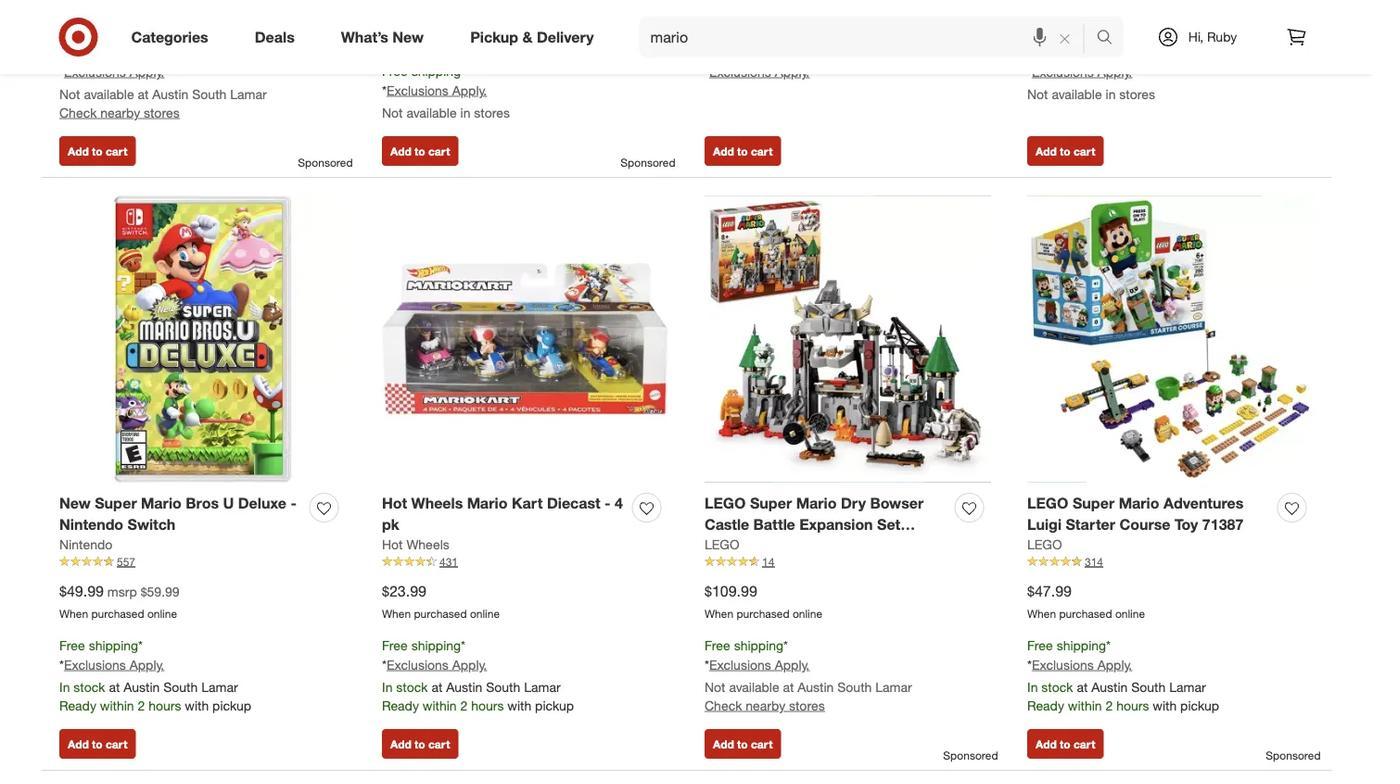 Task type: locate. For each thing, give the bounding box(es) containing it.
1 vertical spatial nearby
[[746, 698, 786, 714]]

deals
[[255, 28, 295, 46]]

adventures
[[1164, 495, 1244, 513]]

mario inside lego super mario adventures luigi starter course toy 71387
[[1119, 495, 1160, 513]]

0 horizontal spatial with
[[185, 698, 209, 714]]

shipping inside free shipping * * exclusions apply.
[[734, 44, 784, 60]]

online inside $23.99 when purchased online
[[470, 607, 500, 621]]

1 horizontal spatial 2
[[460, 698, 468, 714]]

1 free shipping * * exclusions apply. in stock at  austin south lamar ready within 2 hours with pickup from the left
[[59, 638, 251, 714]]

ready
[[59, 698, 96, 714], [382, 698, 419, 714], [1027, 698, 1064, 714]]

1 horizontal spatial within
[[423, 698, 457, 714]]

0 horizontal spatial 2
[[138, 698, 145, 714]]

1 horizontal spatial toy
[[1175, 516, 1198, 534]]

hot down pk at left bottom
[[382, 537, 403, 553]]

2 in from the left
[[382, 679, 393, 695]]

toy
[[1175, 516, 1198, 534], [766, 537, 790, 555]]

3 super from the left
[[1073, 495, 1115, 513]]

new super mario bros u deluxe - nintendo switch image
[[59, 196, 346, 483], [59, 196, 346, 483]]

online inside '$109.99 when purchased online'
[[793, 607, 823, 621]]

with
[[185, 698, 209, 714], [507, 698, 532, 714], [1153, 698, 1177, 714]]

at down categories
[[138, 86, 149, 102]]

2 horizontal spatial super
[[1073, 495, 1115, 513]]

1 horizontal spatial pickup
[[535, 698, 574, 714]]

1 with from the left
[[185, 698, 209, 714]]

stock down $47.99 when purchased online
[[1042, 679, 1073, 695]]

free shipping * * exclusions apply.
[[705, 44, 810, 80]]

2 super from the left
[[750, 495, 792, 513]]

purchased inside $23.99 when purchased online
[[414, 607, 467, 621]]

1 horizontal spatial super
[[750, 495, 792, 513]]

lego super mario adventures luigi starter course toy 71387 image
[[1027, 196, 1314, 483], [1027, 196, 1314, 483]]

0 horizontal spatial pickup
[[212, 698, 251, 714]]

0 vertical spatial free shipping * * exclusions apply. not available at austin south lamar check nearby stores
[[59, 44, 267, 121]]

1 vertical spatial check nearby stores button
[[705, 697, 825, 715]]

2 - from the left
[[605, 495, 611, 513]]

apply. down "$49.99 msrp $59.99 when purchased online" at the bottom of the page
[[130, 657, 164, 673]]

wheels up 431 at the bottom of page
[[406, 537, 449, 553]]

3 pickup from the left
[[1180, 698, 1219, 714]]

apply. down what can we help you find? suggestions appear below search field
[[775, 64, 810, 80]]

2 stock from the left
[[396, 679, 428, 695]]

new
[[393, 28, 424, 46], [59, 495, 91, 513]]

toy down adventures
[[1175, 516, 1198, 534]]

pk
[[382, 516, 399, 534]]

purchased inside "$49.99 msrp $59.99 when purchased online"
[[91, 607, 144, 621]]

2 2 from the left
[[460, 698, 468, 714]]

online
[[147, 14, 177, 28], [793, 14, 823, 28], [1115, 14, 1145, 28], [470, 32, 500, 46], [147, 607, 177, 621], [470, 607, 500, 621], [793, 607, 823, 621], [1115, 607, 1145, 621]]

0 vertical spatial new
[[393, 28, 424, 46]]

lego up luigi
[[1027, 495, 1069, 513]]

lego down luigi
[[1027, 537, 1062, 553]]

lego super mario dry bowser castle battle expansion set building toy 71423 image
[[705, 196, 991, 483], [705, 196, 991, 483]]

hot wheels link
[[382, 536, 449, 554]]

pickup for $49.99
[[212, 698, 251, 714]]

purchased
[[91, 14, 144, 28], [737, 14, 790, 28], [1059, 14, 1112, 28], [414, 32, 467, 46], [91, 607, 144, 621], [414, 607, 467, 621], [737, 607, 790, 621], [1059, 607, 1112, 621]]

2 horizontal spatial free shipping * * exclusions apply. in stock at  austin south lamar ready within 2 hours with pickup
[[1027, 638, 1219, 714]]

1 horizontal spatial free shipping * * exclusions apply. in stock at  austin south lamar ready within 2 hours with pickup
[[382, 638, 574, 714]]

purchased up categories
[[91, 14, 144, 28]]

1 vertical spatial toy
[[766, 537, 790, 555]]

online down 431 link
[[470, 607, 500, 621]]

mario inside lego super mario dry bowser castle battle expansion set building toy 71423
[[796, 495, 837, 513]]

hot
[[382, 495, 407, 513], [382, 537, 403, 553]]

2 mario from the left
[[467, 495, 508, 513]]

3 mario from the left
[[796, 495, 837, 513]]

1 super from the left
[[95, 495, 137, 513]]

71387
[[1203, 516, 1244, 534]]

1 stock from the left
[[74, 679, 105, 695]]

1 horizontal spatial stock
[[396, 679, 428, 695]]

super up switch
[[95, 495, 137, 513]]

0 horizontal spatial stock
[[74, 679, 105, 695]]

mario inside hot wheels mario kart diecast - 4 pk
[[467, 495, 508, 513]]

1 horizontal spatial ready
[[382, 698, 419, 714]]

super inside lego super mario dry bowser castle battle expansion set building toy 71423
[[750, 495, 792, 513]]

lego link
[[705, 536, 740, 554], [1027, 536, 1062, 554]]

in for $49.99
[[59, 679, 70, 695]]

1 horizontal spatial with
[[507, 698, 532, 714]]

0 horizontal spatial ready
[[59, 698, 96, 714]]

- right deluxe
[[291, 495, 297, 513]]

at down $47.99 when purchased online
[[1077, 679, 1088, 695]]

1 - from the left
[[291, 495, 297, 513]]

hours for $49.99
[[148, 698, 181, 714]]

lego
[[705, 495, 746, 513], [1027, 495, 1069, 513], [705, 537, 740, 553], [1027, 537, 1062, 553]]

hours for $23.99
[[471, 698, 504, 714]]

lego down castle
[[705, 537, 740, 553]]

hot up pk at left bottom
[[382, 495, 407, 513]]

check
[[59, 104, 97, 121], [705, 698, 742, 714]]

$23.99 when purchased online
[[382, 583, 500, 621]]

mario for bros
[[141, 495, 182, 513]]

online up search on the right top
[[1115, 14, 1145, 28]]

toy inside lego super mario adventures luigi starter course toy 71387
[[1175, 516, 1198, 534]]

wheels for hot wheels
[[406, 537, 449, 553]]

super up battle
[[750, 495, 792, 513]]

online inside "$49.99 msrp $59.99 when purchased online"
[[147, 607, 177, 621]]

deluxe
[[238, 495, 286, 513]]

free shipping * * exclusions apply. in stock at  austin south lamar ready within 2 hours with pickup down "$49.99 msrp $59.99 when purchased online" at the bottom of the page
[[59, 638, 251, 714]]

431 link
[[382, 554, 669, 571]]

0 horizontal spatial new
[[59, 495, 91, 513]]

lego link for lego super mario adventures luigi starter course toy 71387
[[1027, 536, 1062, 554]]

0 vertical spatial wheels
[[411, 495, 463, 513]]

*
[[138, 44, 143, 60], [784, 44, 788, 60], [1106, 44, 1111, 60], [461, 63, 465, 79], [59, 64, 64, 80], [705, 64, 709, 80], [1027, 64, 1032, 80], [382, 82, 387, 98], [138, 638, 143, 654], [461, 638, 465, 654], [784, 638, 788, 654], [1106, 638, 1111, 654], [59, 657, 64, 673], [382, 657, 387, 673], [705, 657, 709, 673], [1027, 657, 1032, 673]]

mario left kart
[[467, 495, 508, 513]]

2 horizontal spatial stock
[[1042, 679, 1073, 695]]

2 lego link from the left
[[1027, 536, 1062, 554]]

when purchased online left &
[[382, 32, 500, 46]]

wheels inside hot wheels mario kart diecast - 4 pk
[[411, 495, 463, 513]]

2 horizontal spatial ready
[[1027, 698, 1064, 714]]

available
[[84, 86, 134, 102], [1052, 86, 1102, 102], [407, 104, 457, 121], [729, 679, 779, 695]]

hours
[[148, 698, 181, 714], [471, 698, 504, 714], [1117, 698, 1149, 714]]

delivery
[[537, 28, 594, 46]]

-
[[291, 495, 297, 513], [605, 495, 611, 513]]

free shipping * * exclusions apply. in stock at  austin south lamar ready within 2 hours with pickup down $47.99 when purchased online
[[1027, 638, 1219, 714]]

hi,
[[1189, 29, 1204, 45]]

1 horizontal spatial -
[[605, 495, 611, 513]]

at down "$49.99 msrp $59.99 when purchased online" at the bottom of the page
[[109, 679, 120, 695]]

purchased down $23.99
[[414, 607, 467, 621]]

purchased down msrp
[[91, 607, 144, 621]]

0 horizontal spatial -
[[291, 495, 297, 513]]

mario
[[141, 495, 182, 513], [467, 495, 508, 513], [796, 495, 837, 513], [1119, 495, 1160, 513]]

cart
[[106, 144, 127, 158], [428, 144, 450, 158], [751, 144, 773, 158], [1074, 144, 1095, 158], [106, 738, 127, 751], [428, 738, 450, 751], [751, 738, 773, 751], [1074, 738, 1095, 751]]

2 horizontal spatial pickup
[[1180, 698, 1219, 714]]

mario up switch
[[141, 495, 182, 513]]

mario up expansion
[[796, 495, 837, 513]]

1 horizontal spatial in
[[382, 679, 393, 695]]

online down 314 "link"
[[1115, 607, 1145, 621]]

0 vertical spatial hot
[[382, 495, 407, 513]]

1 vertical spatial new
[[59, 495, 91, 513]]

super inside lego super mario adventures luigi starter course toy 71387
[[1073, 495, 1115, 513]]

mario inside new super mario bros u deluxe - nintendo switch
[[141, 495, 182, 513]]

when
[[59, 14, 88, 28], [705, 14, 734, 28], [1027, 14, 1056, 28], [382, 32, 411, 46], [59, 607, 88, 621], [382, 607, 411, 621], [705, 607, 734, 621], [1027, 607, 1056, 621]]

nintendo up nintendo link at left bottom
[[59, 516, 123, 534]]

add
[[68, 144, 89, 158], [390, 144, 411, 158], [713, 144, 734, 158], [1036, 144, 1057, 158], [68, 738, 89, 751], [390, 738, 411, 751], [713, 738, 734, 751], [1036, 738, 1057, 751]]

3 with from the left
[[1153, 698, 1177, 714]]

online down "$59.99"
[[147, 607, 177, 621]]

deals link
[[239, 17, 318, 57]]

3 free shipping * * exclusions apply. in stock at  austin south lamar ready within 2 hours with pickup from the left
[[1027, 638, 1219, 714]]

in
[[1106, 86, 1116, 102], [460, 104, 470, 121]]

when inside "$49.99 msrp $59.99 when purchased online"
[[59, 607, 88, 621]]

what's
[[341, 28, 388, 46]]

free shipping * * exclusions apply. in stock at  austin south lamar ready within 2 hours with pickup
[[59, 638, 251, 714], [382, 638, 574, 714], [1027, 638, 1219, 714]]

wheels
[[411, 495, 463, 513], [406, 537, 449, 553]]

1 vertical spatial wheels
[[406, 537, 449, 553]]

1 horizontal spatial hours
[[471, 698, 504, 714]]

431
[[440, 555, 458, 569]]

toy down battle
[[766, 537, 790, 555]]

mario for adventures
[[1119, 495, 1160, 513]]

new up nintendo link at left bottom
[[59, 495, 91, 513]]

2 with from the left
[[507, 698, 532, 714]]

lego link down luigi
[[1027, 536, 1062, 554]]

1 nintendo from the top
[[59, 516, 123, 534]]

hot wheels mario kart diecast - 4 pk
[[382, 495, 623, 534]]

nintendo
[[59, 516, 123, 534], [59, 537, 113, 553]]

bowser
[[870, 495, 924, 513]]

apply. down pickup at left
[[452, 82, 487, 98]]

1 horizontal spatial check
[[705, 698, 742, 714]]

lamar
[[230, 86, 267, 102], [201, 679, 238, 695], [524, 679, 561, 695], [876, 679, 912, 695], [1169, 679, 1206, 695]]

in for $23.99
[[382, 679, 393, 695]]

3 hours from the left
[[1117, 698, 1149, 714]]

0 horizontal spatial hours
[[148, 698, 181, 714]]

1 vertical spatial nintendo
[[59, 537, 113, 553]]

hot wheels mario kart diecast - 4 pk image
[[382, 196, 669, 483], [382, 196, 669, 483]]

lego inside lego super mario adventures luigi starter course toy 71387
[[1027, 495, 1069, 513]]

stores
[[1119, 86, 1155, 102], [144, 104, 180, 121], [474, 104, 510, 121], [789, 698, 825, 714]]

in down search button
[[1106, 86, 1116, 102]]

purchased up search on the right top
[[1059, 14, 1112, 28]]

0 horizontal spatial toy
[[766, 537, 790, 555]]

4
[[615, 495, 623, 513]]

in
[[59, 679, 70, 695], [382, 679, 393, 695], [1027, 679, 1038, 695]]

super up starter
[[1073, 495, 1115, 513]]

mario up 'course' at the right of page
[[1119, 495, 1160, 513]]

toy inside lego super mario dry bowser castle battle expansion set building toy 71423
[[766, 537, 790, 555]]

add to cart
[[68, 144, 127, 158], [390, 144, 450, 158], [713, 144, 773, 158], [1036, 144, 1095, 158], [68, 738, 127, 751], [390, 738, 450, 751], [713, 738, 773, 751], [1036, 738, 1095, 751]]

What can we help you find? suggestions appear below search field
[[639, 17, 1101, 57]]

apply.
[[130, 64, 164, 80], [775, 64, 810, 80], [1098, 64, 1132, 80], [452, 82, 487, 98], [130, 657, 164, 673], [452, 657, 487, 673], [775, 657, 810, 673], [1098, 657, 1132, 673]]

stock down "$49.99 msrp $59.99 when purchased online" at the bottom of the page
[[74, 679, 105, 695]]

south
[[192, 86, 227, 102], [163, 679, 198, 695], [486, 679, 520, 695], [838, 679, 872, 695], [1131, 679, 1166, 695]]

when inside $23.99 when purchased online
[[382, 607, 411, 621]]

starter
[[1066, 516, 1115, 534]]

2 hot from the top
[[382, 537, 403, 553]]

1 ready from the left
[[59, 698, 96, 714]]

pickup for $23.99
[[535, 698, 574, 714]]

new super mario bros u deluxe - nintendo switch link
[[59, 493, 302, 536]]

u
[[223, 495, 234, 513]]

1 hot from the top
[[382, 495, 407, 513]]

1 vertical spatial hot
[[382, 537, 403, 553]]

when purchased online
[[59, 14, 177, 28], [705, 14, 823, 28], [1027, 14, 1145, 28], [382, 32, 500, 46]]

free shipping * * exclusions apply. in stock at  austin south lamar ready within 2 hours with pickup down $23.99 when purchased online
[[382, 638, 574, 714]]

1 horizontal spatial free shipping * * exclusions apply. not available in stores
[[1027, 44, 1155, 102]]

online down 14 link
[[793, 607, 823, 621]]

2 hours from the left
[[471, 698, 504, 714]]

lego inside lego super mario dry bowser castle battle expansion set building toy 71423
[[705, 495, 746, 513]]

1 in from the left
[[59, 679, 70, 695]]

0 horizontal spatial in
[[59, 679, 70, 695]]

nintendo up $49.99
[[59, 537, 113, 553]]

free shipping * * exclusions apply. not available in stores
[[1027, 44, 1155, 102], [382, 63, 510, 121]]

when purchased online up categories
[[59, 14, 177, 28]]

course
[[1120, 516, 1171, 534]]

nintendo inside new super mario bros u deluxe - nintendo switch
[[59, 516, 123, 534]]

2 horizontal spatial in
[[1027, 679, 1038, 695]]

1 2 from the left
[[138, 698, 145, 714]]

purchased left pickup at left
[[414, 32, 467, 46]]

0 vertical spatial check
[[59, 104, 97, 121]]

exclusions inside free shipping * * exclusions apply.
[[709, 64, 771, 80]]

2 horizontal spatial hours
[[1117, 698, 1149, 714]]

3 stock from the left
[[1042, 679, 1073, 695]]

1 lego link from the left
[[705, 536, 740, 554]]

0 vertical spatial toy
[[1175, 516, 1198, 534]]

purchased down $47.99 on the right of the page
[[1059, 607, 1112, 621]]

new super mario bros u deluxe - nintendo switch
[[59, 495, 297, 534]]

add to cart button
[[59, 136, 136, 166], [382, 136, 458, 166], [705, 136, 781, 166], [1027, 136, 1104, 166], [59, 730, 136, 759], [382, 730, 458, 759], [705, 730, 781, 759], [1027, 730, 1104, 759]]

categories link
[[115, 17, 232, 57]]

sponsored
[[298, 156, 353, 170], [621, 156, 675, 170], [943, 749, 998, 763], [1266, 749, 1321, 763]]

bros
[[186, 495, 219, 513]]

super for nintendo
[[95, 495, 137, 513]]

- inside hot wheels mario kart diecast - 4 pk
[[605, 495, 611, 513]]

not
[[59, 86, 80, 102], [1027, 86, 1048, 102], [382, 104, 403, 121], [705, 679, 726, 695]]

super inside new super mario bros u deluxe - nintendo switch
[[95, 495, 137, 513]]

0 horizontal spatial within
[[100, 698, 134, 714]]

stock down $23.99 when purchased online
[[396, 679, 428, 695]]

mario for kart
[[467, 495, 508, 513]]

2 free shipping * * exclusions apply. in stock at  austin south lamar ready within 2 hours with pickup from the left
[[382, 638, 574, 714]]

lego super mario dry bowser castle battle expansion set building toy 71423 link
[[705, 493, 948, 555]]

free inside free shipping * * exclusions apply.
[[705, 44, 730, 60]]

0 vertical spatial nintendo
[[59, 516, 123, 534]]

0 horizontal spatial super
[[95, 495, 137, 513]]

ready for $23.99
[[382, 698, 419, 714]]

when inside $47.99 when purchased online
[[1027, 607, 1056, 621]]

new right 'what's'
[[393, 28, 424, 46]]

2 pickup from the left
[[535, 698, 574, 714]]

1 within from the left
[[100, 698, 134, 714]]

apply. down '$109.99 when purchased online'
[[775, 657, 810, 673]]

hi, ruby
[[1189, 29, 1237, 45]]

apply. down $47.99 when purchased online
[[1098, 657, 1132, 673]]

2 ready from the left
[[382, 698, 419, 714]]

0 horizontal spatial in
[[460, 104, 470, 121]]

1 horizontal spatial lego link
[[1027, 536, 1062, 554]]

0 vertical spatial check nearby stores button
[[59, 103, 180, 122]]

within
[[100, 698, 134, 714], [423, 698, 457, 714], [1068, 698, 1102, 714]]

shipping
[[89, 44, 138, 60], [734, 44, 784, 60], [1057, 44, 1106, 60], [411, 63, 461, 79], [89, 638, 138, 654], [411, 638, 461, 654], [734, 638, 784, 654], [1057, 638, 1106, 654]]

0 vertical spatial nearby
[[100, 104, 140, 121]]

$59.99
[[141, 584, 180, 600]]

lego super mario adventures luigi starter course toy 71387 link
[[1027, 493, 1270, 536]]

online inside $47.99 when purchased online
[[1115, 607, 1145, 621]]

0 horizontal spatial lego link
[[705, 536, 740, 554]]

wheels up hot wheels
[[411, 495, 463, 513]]

2 horizontal spatial within
[[1068, 698, 1102, 714]]

lego link down castle
[[705, 536, 740, 554]]

2 horizontal spatial 2
[[1106, 698, 1113, 714]]

stock
[[74, 679, 105, 695], [396, 679, 428, 695], [1042, 679, 1073, 695]]

1 mario from the left
[[141, 495, 182, 513]]

exclusions
[[64, 64, 126, 80], [709, 64, 771, 80], [1032, 64, 1094, 80], [387, 82, 449, 98], [64, 657, 126, 673], [387, 657, 449, 673], [709, 657, 771, 673], [1032, 657, 1094, 673]]

1 vertical spatial free shipping * * exclusions apply. not available at austin south lamar check nearby stores
[[705, 638, 912, 714]]

in down pickup at left
[[460, 104, 470, 121]]

purchased down $109.99
[[737, 607, 790, 621]]

4 mario from the left
[[1119, 495, 1160, 513]]

$49.99 msrp $59.99 when purchased online
[[59, 583, 180, 621]]

ready for $49.99
[[59, 698, 96, 714]]

0 horizontal spatial free shipping * * exclusions apply. in stock at  austin south lamar ready within 2 hours with pickup
[[59, 638, 251, 714]]

to
[[92, 144, 103, 158], [415, 144, 425, 158], [737, 144, 748, 158], [1060, 144, 1071, 158], [92, 738, 103, 751], [415, 738, 425, 751], [737, 738, 748, 751], [1060, 738, 1071, 751]]

0 vertical spatial in
[[1106, 86, 1116, 102]]

2 horizontal spatial with
[[1153, 698, 1177, 714]]

available down search button
[[1052, 86, 1102, 102]]

exclusions apply. link
[[64, 64, 164, 80], [709, 64, 810, 80], [1032, 64, 1132, 80], [387, 82, 487, 98], [64, 657, 164, 673], [387, 657, 487, 673], [709, 657, 810, 673], [1032, 657, 1132, 673]]

purchased inside '$109.99 when purchased online'
[[737, 607, 790, 621]]

1 hours from the left
[[148, 698, 181, 714]]

lego up castle
[[705, 495, 746, 513]]

$47.99
[[1027, 583, 1072, 601]]

314 link
[[1027, 554, 1314, 571]]

1 horizontal spatial check nearby stores button
[[705, 697, 825, 715]]

1 pickup from the left
[[212, 698, 251, 714]]

building
[[705, 537, 762, 555]]

available down categories
[[84, 86, 134, 102]]

2 within from the left
[[423, 698, 457, 714]]

- left 4
[[605, 495, 611, 513]]

hot inside hot wheels mario kart diecast - 4 pk
[[382, 495, 407, 513]]

2
[[138, 698, 145, 714], [460, 698, 468, 714], [1106, 698, 1113, 714]]

pickup
[[212, 698, 251, 714], [535, 698, 574, 714], [1180, 698, 1219, 714]]

switch
[[128, 516, 176, 534]]

castle
[[705, 516, 749, 534]]



Task type: describe. For each thing, give the bounding box(es) containing it.
online up categories
[[147, 14, 177, 28]]

nintendo link
[[59, 536, 113, 554]]

what's new link
[[325, 17, 447, 57]]

&
[[523, 28, 533, 46]]

new inside new super mario bros u deluxe - nintendo switch
[[59, 495, 91, 513]]

super for toy
[[1073, 495, 1115, 513]]

1 horizontal spatial new
[[393, 28, 424, 46]]

$109.99 when purchased online
[[705, 583, 823, 621]]

lego link for lego super mario dry bowser castle battle expansion set building toy 71423
[[705, 536, 740, 554]]

set
[[877, 516, 901, 534]]

apply. down categories
[[130, 64, 164, 80]]

ruby
[[1207, 29, 1237, 45]]

when inside '$109.99 when purchased online'
[[705, 607, 734, 621]]

categories
[[131, 28, 208, 46]]

at down $23.99 when purchased online
[[432, 679, 443, 695]]

with for $23.99
[[507, 698, 532, 714]]

1 horizontal spatial in
[[1106, 86, 1116, 102]]

luigi
[[1027, 516, 1062, 534]]

pickup
[[470, 28, 518, 46]]

- inside new super mario bros u deluxe - nintendo switch
[[291, 495, 297, 513]]

2 for $49.99
[[138, 698, 145, 714]]

apply. down search button
[[1098, 64, 1132, 80]]

1 vertical spatial check
[[705, 698, 742, 714]]

1 horizontal spatial free shipping * * exclusions apply. not available at austin south lamar check nearby stores
[[705, 638, 912, 714]]

stock for $23.99
[[396, 679, 428, 695]]

mario for dry
[[796, 495, 837, 513]]

hot wheels
[[382, 537, 449, 553]]

557
[[117, 555, 135, 569]]

2 nintendo from the top
[[59, 537, 113, 553]]

3 ready from the left
[[1027, 698, 1064, 714]]

free shipping * * exclusions apply. in stock at  austin south lamar ready within 2 hours with pickup for $23.99
[[382, 638, 574, 714]]

msrp
[[107, 584, 137, 600]]

with for $49.99
[[185, 698, 209, 714]]

lego super mario adventures luigi starter course toy 71387
[[1027, 495, 1244, 534]]

purchased inside $47.99 when purchased online
[[1059, 607, 1112, 621]]

hot for hot wheels
[[382, 537, 403, 553]]

hot wheels mario kart diecast - 4 pk link
[[382, 493, 625, 536]]

14 link
[[705, 554, 991, 571]]

3 in from the left
[[1027, 679, 1038, 695]]

apply. down $23.99 when purchased online
[[452, 657, 487, 673]]

within for $49.99
[[100, 698, 134, 714]]

14
[[762, 555, 775, 569]]

lego super mario dry bowser castle battle expansion set building toy 71423
[[705, 495, 924, 555]]

available down the what's new link
[[407, 104, 457, 121]]

search
[[1088, 30, 1133, 48]]

557 link
[[59, 554, 346, 571]]

$49.99
[[59, 583, 104, 601]]

pickup & delivery link
[[454, 17, 617, 57]]

3 2 from the left
[[1106, 698, 1113, 714]]

within for $23.99
[[423, 698, 457, 714]]

71423
[[794, 537, 835, 555]]

when purchased online up search on the right top
[[1027, 14, 1145, 28]]

1 horizontal spatial nearby
[[746, 698, 786, 714]]

1 vertical spatial in
[[460, 104, 470, 121]]

available down '$109.99 when purchased online'
[[729, 679, 779, 695]]

online left &
[[470, 32, 500, 46]]

wheels for hot wheels mario kart diecast - 4 pk
[[411, 495, 463, 513]]

314
[[1085, 555, 1103, 569]]

dry
[[841, 495, 866, 513]]

2 for $23.99
[[460, 698, 468, 714]]

0 horizontal spatial free shipping * * exclusions apply. not available at austin south lamar check nearby stores
[[59, 44, 267, 121]]

at down '$109.99 when purchased online'
[[783, 679, 794, 695]]

0 horizontal spatial nearby
[[100, 104, 140, 121]]

$109.99
[[705, 583, 757, 601]]

0 horizontal spatial free shipping * * exclusions apply. not available in stores
[[382, 63, 510, 121]]

apply. inside free shipping * * exclusions apply.
[[775, 64, 810, 80]]

3 within from the left
[[1068, 698, 1102, 714]]

online up free shipping * * exclusions apply.
[[793, 14, 823, 28]]

super for expansion
[[750, 495, 792, 513]]

0 horizontal spatial check
[[59, 104, 97, 121]]

hot for hot wheels mario kart diecast - 4 pk
[[382, 495, 407, 513]]

what's new
[[341, 28, 424, 46]]

free shipping * * exclusions apply. in stock at  austin south lamar ready within 2 hours with pickup for $49.99
[[59, 638, 251, 714]]

diecast
[[547, 495, 600, 513]]

when purchased online up free shipping * * exclusions apply.
[[705, 14, 823, 28]]

search button
[[1088, 17, 1133, 61]]

0 horizontal spatial check nearby stores button
[[59, 103, 180, 122]]

stock for $49.99
[[74, 679, 105, 695]]

purchased up free shipping * * exclusions apply.
[[737, 14, 790, 28]]

kart
[[512, 495, 543, 513]]

expansion
[[800, 516, 873, 534]]

$47.99 when purchased online
[[1027, 583, 1145, 621]]

$23.99
[[382, 583, 426, 601]]

pickup & delivery
[[470, 28, 594, 46]]

battle
[[753, 516, 795, 534]]



Task type: vqa. For each thing, say whether or not it's contained in the screenshot.
rightmost BUY GIFT
no



